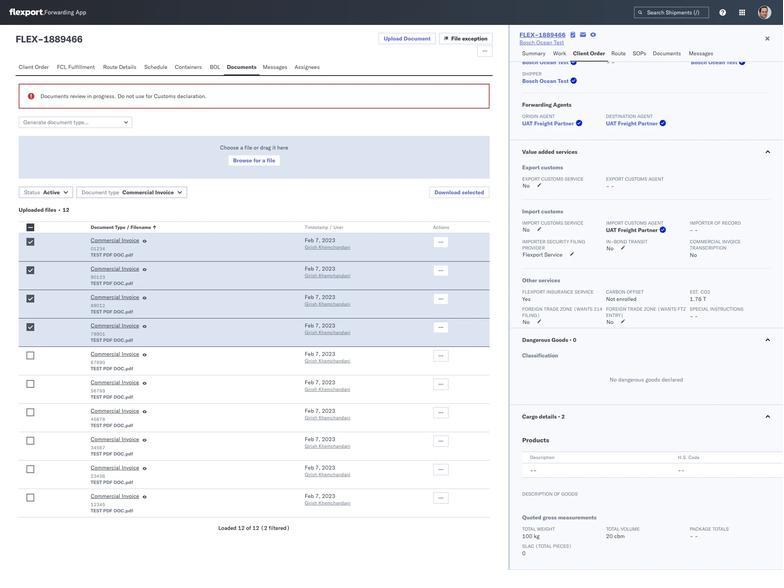 Task type: vqa. For each thing, say whether or not it's contained in the screenshot.
the 0 to the bottom
yes



Task type: describe. For each thing, give the bounding box(es) containing it.
test pdf doc.pdf for 78901
[[91, 337, 133, 343]]

declared
[[662, 376, 684, 383]]

upload document
[[384, 35, 431, 42]]

description of goods
[[523, 491, 578, 497]]

doc.pdf for 90123
[[114, 280, 133, 286]]

special instructions - -
[[691, 306, 744, 320]]

test pdf doc.pdf for 23456
[[91, 480, 133, 485]]

fcl fulfillment
[[57, 63, 95, 71]]

78901
[[91, 331, 105, 337]]

test pdf doc.pdf for 45678
[[91, 423, 133, 429]]

filing)
[[523, 312, 541, 318]]

1 horizontal spatial 12
[[238, 525, 245, 532]]

cargo
[[523, 413, 538, 420]]

pdf for 01234
[[103, 252, 113, 258]]

pdf for 67890
[[103, 366, 113, 372]]

20
[[607, 533, 613, 540]]

test for 01234
[[91, 252, 102, 258]]

feb for 89012
[[305, 294, 314, 301]]

value added services button
[[510, 140, 784, 164]]

2023 for 12345
[[322, 493, 336, 500]]

2023 for 45678
[[322, 407, 336, 415]]

summary button
[[520, 46, 551, 62]]

customs
[[154, 93, 176, 100]]

services inside button
[[556, 148, 578, 155]]

khemchandani for 90123
[[319, 273, 351, 279]]

1 vertical spatial messages
[[263, 63, 288, 71]]

feb for 90123
[[305, 265, 314, 272]]

flexport for flexport insurance service yes
[[523, 289, 546, 295]]

actions
[[434, 224, 450, 230]]

value
[[523, 148, 537, 155]]

no for foreign trade zone (wants 214 filing)
[[523, 319, 530, 326]]

uat up in-
[[607, 227, 617, 234]]

2 vertical spatial of
[[246, 525, 251, 532]]

2 / from the left
[[330, 224, 333, 230]]

customs for import customs agent
[[625, 220, 648, 226]]

commercial for 90123
[[91, 265, 120, 272]]

100
[[523, 533, 533, 540]]

user
[[334, 224, 344, 230]]

filtered)
[[269, 525, 290, 532]]

1 / from the left
[[127, 224, 130, 230]]

flex
[[16, 33, 38, 45]]

commercial invoice link for 67890
[[91, 350, 139, 360]]

commercial invoice for 90123
[[91, 265, 139, 272]]

commercial invoice for 89012
[[91, 294, 139, 301]]

offset
[[627, 289, 644, 295]]

no for in-bond transit
[[607, 245, 614, 252]]

import for import customs agent
[[607, 220, 624, 226]]

commercial invoice link for 89012
[[91, 293, 139, 303]]

commercial invoice link for 12345
[[91, 492, 139, 502]]

type
[[115, 224, 126, 230]]

no for foreign trade zone (wants ftz entry)
[[607, 319, 614, 326]]

transcription
[[691, 245, 727, 251]]

special
[[691, 306, 709, 312]]

assignees button
[[292, 60, 325, 75]]

test for 67890
[[91, 366, 102, 372]]

feb for 12345
[[305, 493, 314, 500]]

value added services
[[523, 148, 578, 155]]

browse for a file
[[233, 157, 275, 164]]

feb 7, 2023 girish khemchandani for 12345
[[305, 493, 351, 506]]

commercial invoice for 34567
[[91, 436, 139, 443]]

destination agent
[[607, 113, 653, 119]]

commercial for 67890
[[91, 351, 120, 358]]

7, for 01234
[[316, 237, 321, 244]]

quoted
[[523, 514, 542, 521]]

browse
[[233, 157, 252, 164]]

added
[[539, 148, 555, 155]]

girish for 23456
[[305, 472, 318, 478]]

uat for origin
[[523, 120, 533, 127]]

7, for 78901
[[316, 322, 321, 329]]

girish for 34567
[[305, 443, 318, 449]]

doc.pdf for 34567
[[114, 451, 133, 457]]

partner for origin agent
[[555, 120, 574, 127]]

app
[[76, 9, 86, 16]]

fulfillment
[[68, 63, 95, 71]]

khemchandani for 89012
[[319, 301, 351, 307]]

flex-1889466
[[520, 31, 566, 39]]

filename
[[131, 224, 151, 230]]

choose a file or drag it here
[[220, 144, 288, 151]]

status active
[[24, 189, 60, 196]]

2
[[562, 413, 565, 420]]

doc.pdf for 67890
[[114, 366, 133, 372]]

(2
[[261, 525, 268, 532]]

feb for 23456
[[305, 464, 314, 471]]

not
[[607, 296, 616, 303]]

total volume
[[607, 526, 640, 532]]

totals
[[713, 526, 730, 532]]

t
[[704, 296, 707, 303]]

girish for 01234
[[305, 244, 318, 250]]

use
[[136, 93, 144, 100]]

forwarding agents
[[523, 101, 572, 108]]

1 vertical spatial services
[[539, 277, 561, 284]]

security
[[547, 239, 570, 245]]

0 vertical spatial service
[[545, 251, 563, 258]]

products
[[523, 436, 550, 444]]

khemchandani for 67890
[[319, 358, 351, 364]]

timestamp / user button
[[303, 223, 418, 231]]

test for 90123
[[91, 280, 102, 286]]

uat for destination
[[607, 120, 617, 127]]

test pdf doc.pdf for 67890
[[91, 366, 133, 372]]

of for description of goods
[[554, 491, 561, 497]]

package
[[691, 526, 712, 532]]

freight down import customs agent
[[619, 227, 637, 234]]

2023 for 78901
[[322, 322, 336, 329]]

uploaded files ∙ 12
[[19, 206, 69, 213]]

dangerous
[[523, 337, 551, 344]]

foreign for entry)
[[607, 306, 627, 312]]

feb for 45678
[[305, 407, 314, 415]]

0 horizontal spatial 1889466
[[43, 33, 83, 45]]

0 horizontal spatial for
[[146, 93, 153, 100]]

exception
[[463, 35, 488, 42]]

kg
[[534, 533, 540, 540]]

7, for 12345
[[316, 493, 321, 500]]

flexport insurance service yes
[[523, 289, 594, 303]]

slac
[[523, 543, 535, 549]]

2 -- from the left
[[679, 467, 685, 474]]

a inside button
[[262, 157, 266, 164]]

client for the rightmost client order button
[[574, 50, 589, 57]]

download selected
[[435, 189, 485, 196]]

type
[[109, 189, 119, 196]]

commercial for 23456
[[91, 464, 120, 471]]

record
[[723, 220, 742, 226]]

feb 7, 2023 girish khemchandani for 89012
[[305, 294, 351, 307]]

or
[[254, 144, 259, 151]]

dangerous goods • 0
[[523, 337, 577, 344]]

choose
[[220, 144, 239, 151]]

commercial invoice link for 90123
[[91, 265, 139, 274]]

commercial invoice transcription no
[[691, 239, 741, 259]]

1 horizontal spatial messages button
[[686, 46, 718, 62]]

import customs agent
[[607, 220, 664, 226]]

upload
[[384, 35, 403, 42]]

export for export customs
[[523, 164, 540, 171]]

importer for -
[[691, 220, 714, 226]]

test for 34567
[[91, 451, 102, 457]]

invoice for 45678
[[122, 407, 139, 415]]

commercial right type
[[122, 189, 154, 196]]

files
[[45, 206, 56, 213]]

freight for destination
[[619, 120, 637, 127]]

khemchandani for 34567
[[319, 443, 351, 449]]

test for 89012
[[91, 309, 102, 315]]

h.s. code
[[679, 455, 700, 460]]

invoice for 34567
[[122, 436, 139, 443]]

1 -- from the left
[[531, 467, 537, 474]]

active
[[43, 189, 60, 196]]

export for export customs service
[[523, 176, 541, 182]]

yes
[[523, 296, 531, 303]]

khemchandani for 01234
[[319, 244, 351, 250]]

browse for a file button
[[228, 155, 281, 166]]

document for document type / filename
[[91, 224, 114, 230]]

2023 for 56789
[[322, 379, 336, 386]]

commercial invoice link for 78901
[[91, 322, 139, 331]]

in-bond transit
[[607, 239, 648, 245]]

uat freight partner link for destination
[[607, 120, 669, 127]]

partner for destination agent
[[639, 120, 658, 127]]

importer of record - -
[[691, 220, 742, 234]]

uploaded
[[19, 206, 44, 213]]

• for goods
[[570, 337, 572, 344]]

uat freight partner for destination
[[607, 120, 658, 127]]

description for description
[[531, 455, 555, 460]]

0 horizontal spatial client order button
[[16, 60, 54, 75]]

0 inside package totals - - slac (total pieces) 0
[[523, 550, 526, 557]]

pdf for 89012
[[103, 309, 113, 315]]

loaded 12 of 12 (2 filtered)
[[219, 525, 290, 532]]

test pdf doc.pdf for 56789
[[91, 394, 133, 400]]

12345
[[91, 502, 105, 508]]

0 vertical spatial documents
[[654, 50, 682, 57]]

pdf for 12345
[[103, 508, 113, 514]]

insurance
[[547, 289, 574, 295]]

7, for 56789
[[316, 379, 321, 386]]

flexport service
[[523, 251, 563, 258]]

import customs
[[523, 208, 564, 215]]

timestamp
[[305, 224, 328, 230]]

1 horizontal spatial documents
[[227, 63, 257, 71]]

route button
[[609, 46, 630, 62]]

uat freight partner link for origin
[[523, 120, 585, 127]]

in
[[87, 93, 92, 100]]

commercial for 56789
[[91, 379, 120, 386]]



Task type: locate. For each thing, give the bounding box(es) containing it.
8 test from the top
[[91, 451, 102, 457]]

0 horizontal spatial 12
[[63, 206, 69, 213]]

2 commercial invoice link from the top
[[91, 265, 139, 274]]

total weight
[[523, 526, 556, 532]]

commercial invoice link down 90123
[[91, 293, 139, 303]]

test down "45678"
[[91, 423, 102, 429]]

review
[[70, 93, 86, 100]]

(wants inside foreign trade zone (wants ftz entry)
[[658, 306, 677, 312]]

1 horizontal spatial messages
[[690, 50, 714, 57]]

commercial invoice up 67890
[[91, 351, 139, 358]]

1 horizontal spatial route
[[612, 50, 626, 57]]

45678
[[91, 416, 105, 422]]

0 vertical spatial of
[[715, 220, 721, 226]]

10 2023 from the top
[[322, 493, 336, 500]]

fcl fulfillment button
[[54, 60, 100, 75]]

test pdf doc.pdf for 12345
[[91, 508, 133, 514]]

foreign inside foreign trade zone (wants ftz entry)
[[607, 306, 627, 312]]

foreign for filing)
[[523, 306, 543, 312]]

1 horizontal spatial client order button
[[571, 46, 609, 62]]

0 vertical spatial client order
[[574, 50, 606, 57]]

zone inside foreign trade zone (wants ftz entry)
[[645, 306, 657, 312]]

commercial invoice link down 67890
[[91, 379, 139, 388]]

2 doc.pdf from the top
[[114, 280, 133, 286]]

5 doc.pdf from the top
[[114, 366, 133, 372]]

commercial for 78901
[[91, 322, 120, 329]]

10 test from the top
[[91, 508, 102, 514]]

route
[[612, 50, 626, 57], [103, 63, 118, 71]]

commercial for 45678
[[91, 407, 120, 415]]

2 khemchandani from the top
[[319, 273, 351, 279]]

0 vertical spatial document
[[404, 35, 431, 42]]

import up import customs service
[[523, 208, 540, 215]]

khemchandani for 12345
[[319, 500, 351, 506]]

do
[[118, 93, 125, 100]]

1 horizontal spatial client order
[[574, 50, 606, 57]]

- -
[[607, 59, 615, 66]]

measurements
[[559, 514, 597, 521]]

commercial invoice up 23456
[[91, 464, 139, 471]]

cargo details • 2
[[523, 413, 565, 420]]

test down the 01234 at the top left
[[91, 252, 102, 258]]

uat down "destination"
[[607, 120, 617, 127]]

Search Shipments (/) text field
[[635, 7, 710, 18]]

test pdf doc.pdf down the 01234 at the top left
[[91, 252, 133, 258]]

no up provider
[[523, 226, 530, 233]]

work
[[554, 50, 567, 57]]

commercial up the transcription
[[691, 239, 722, 245]]

4 commercial invoice link from the top
[[91, 322, 139, 331]]

goods
[[646, 376, 661, 383], [562, 491, 578, 497]]

test pdf doc.pdf for 90123
[[91, 280, 133, 286]]

freight
[[535, 120, 553, 127], [619, 120, 637, 127], [619, 227, 637, 234]]

no down the transcription
[[691, 252, 698, 259]]

2 horizontal spatial of
[[715, 220, 721, 226]]

0 horizontal spatial service
[[545, 251, 563, 258]]

feb 7, 2023 girish khemchandani for 45678
[[305, 407, 351, 421]]

7 commercial invoice from the top
[[91, 407, 139, 415]]

1 vertical spatial for
[[254, 157, 261, 164]]

pdf down "45678"
[[103, 423, 113, 429]]

0 horizontal spatial documents button
[[224, 60, 260, 75]]

import for import customs
[[523, 208, 540, 215]]

8 feb from the top
[[305, 436, 314, 443]]

1 horizontal spatial /
[[330, 224, 333, 230]]

4 7, from the top
[[316, 322, 321, 329]]

0 horizontal spatial /
[[127, 224, 130, 230]]

commercial invoice for 12345
[[91, 493, 139, 500]]

freight for origin
[[535, 120, 553, 127]]

9 7, from the top
[[316, 464, 321, 471]]

10 doc.pdf from the top
[[114, 508, 133, 514]]

commercial up the 56789
[[91, 379, 120, 386]]

1 horizontal spatial for
[[254, 157, 261, 164]]

test down '34567'
[[91, 451, 102, 457]]

10 khemchandani from the top
[[319, 500, 351, 506]]

uat freight partner down origin agent
[[523, 120, 574, 127]]

7 girish from the top
[[305, 415, 318, 421]]

(wants
[[574, 306, 593, 312], [658, 306, 677, 312]]

zone inside foreign trade zone (wants 214 filing)
[[561, 306, 573, 312]]

9 feb 7, 2023 girish khemchandani from the top
[[305, 464, 351, 478]]

test down 67890
[[91, 366, 102, 372]]

document inside button
[[91, 224, 114, 230]]

client order for the rightmost client order button
[[574, 50, 606, 57]]

1 horizontal spatial importer
[[691, 220, 714, 226]]

pdf for 90123
[[103, 280, 113, 286]]

1 vertical spatial order
[[35, 63, 49, 71]]

girish for 90123
[[305, 273, 318, 279]]

2 total from the left
[[607, 526, 620, 532]]

5 pdf from the top
[[103, 366, 113, 372]]

3 girish from the top
[[305, 301, 318, 307]]

10 feb from the top
[[305, 493, 314, 500]]

0 vertical spatial route
[[612, 50, 626, 57]]

destination
[[607, 113, 637, 119]]

0 vertical spatial flexport
[[523, 251, 544, 258]]

zone for filing)
[[561, 306, 573, 312]]

1 horizontal spatial zone
[[645, 306, 657, 312]]

commercial invoice link for 56789
[[91, 379, 139, 388]]

commercial invoice
[[91, 237, 139, 244], [91, 265, 139, 272], [91, 294, 139, 301], [91, 322, 139, 329], [91, 351, 139, 358], [91, 379, 139, 386], [91, 407, 139, 415], [91, 436, 139, 443], [91, 464, 139, 471], [91, 493, 139, 500]]

no down in-
[[607, 245, 614, 252]]

feb for 56789
[[305, 379, 314, 386]]

8 khemchandani from the top
[[319, 443, 351, 449]]

0 horizontal spatial (wants
[[574, 306, 593, 312]]

1 horizontal spatial total
[[607, 526, 620, 532]]

1 girish from the top
[[305, 244, 318, 250]]

7 test from the top
[[91, 423, 102, 429]]

no inside the commercial invoice transcription no
[[691, 252, 698, 259]]

test pdf doc.pdf down 67890
[[91, 366, 133, 372]]

2 vertical spatial documents
[[41, 93, 69, 100]]

1 vertical spatial a
[[262, 157, 266, 164]]

description down products
[[531, 455, 555, 460]]

0 horizontal spatial forwarding
[[44, 9, 74, 16]]

0 horizontal spatial --
[[531, 467, 537, 474]]

4 doc.pdf from the top
[[114, 337, 133, 343]]

1889466
[[539, 31, 566, 39], [43, 33, 83, 45]]

0 vertical spatial client
[[574, 50, 589, 57]]

customs inside export customs agent - -
[[626, 176, 648, 182]]

01234
[[91, 246, 105, 252]]

5 girish from the top
[[305, 358, 318, 364]]

0 vertical spatial file
[[245, 144, 253, 151]]

1 vertical spatial service
[[575, 289, 594, 295]]

1 vertical spatial flexport
[[523, 289, 546, 295]]

services right added
[[556, 148, 578, 155]]

7 khemchandani from the top
[[319, 415, 351, 421]]

None checkbox
[[26, 224, 34, 231], [26, 266, 34, 274], [26, 295, 34, 303], [26, 323, 34, 331], [26, 380, 34, 388], [26, 437, 34, 445], [26, 466, 34, 473], [26, 224, 34, 231], [26, 266, 34, 274], [26, 295, 34, 303], [26, 323, 34, 331], [26, 380, 34, 388], [26, 437, 34, 445], [26, 466, 34, 473]]

/ right type
[[127, 224, 130, 230]]

service inside flexport insurance service yes
[[575, 289, 594, 295]]

feb for 78901
[[305, 322, 314, 329]]

0 right 'goods'
[[574, 337, 577, 344]]

feb 7, 2023 girish khemchandani for 90123
[[305, 265, 351, 279]]

documents left review
[[41, 93, 69, 100]]

importer up the transcription
[[691, 220, 714, 226]]

1 vertical spatial description
[[523, 491, 553, 497]]

girish for 67890
[[305, 358, 318, 364]]

flexport for flexport service
[[523, 251, 544, 258]]

5 khemchandani from the top
[[319, 358, 351, 364]]

forwarding inside 'link'
[[44, 9, 74, 16]]

partner
[[555, 120, 574, 127], [639, 120, 658, 127], [639, 227, 658, 234]]

1 (wants from the left
[[574, 306, 593, 312]]

12 for ∙
[[63, 206, 69, 213]]

importer inside importer of record - -
[[691, 220, 714, 226]]

6 commercial invoice link from the top
[[91, 379, 139, 388]]

6 test from the top
[[91, 394, 102, 400]]

9 test from the top
[[91, 480, 102, 485]]

doc.pdf for 45678
[[114, 423, 133, 429]]

client order button
[[571, 46, 609, 62], [16, 60, 54, 75]]

feb 7, 2023 girish khemchandani for 01234
[[305, 237, 351, 250]]

uat freight partner down import customs agent
[[607, 227, 658, 234]]

assignees
[[295, 63, 320, 71]]

service for uat freight partner
[[565, 220, 584, 226]]

khemchandani for 23456
[[319, 472, 351, 478]]

importer security filing provider
[[523, 239, 586, 251]]

document inside button
[[404, 35, 431, 42]]

pdf down 67890
[[103, 366, 113, 372]]

bol
[[210, 63, 221, 71]]

pieces)
[[553, 543, 572, 549]]

1 vertical spatial 0
[[523, 550, 526, 557]]

commercial up the 01234 at the top left
[[91, 237, 120, 244]]

/
[[127, 224, 130, 230], [330, 224, 333, 230]]

3 commercial invoice link from the top
[[91, 293, 139, 303]]

client order button left fcl
[[16, 60, 54, 75]]

service down value added services
[[565, 176, 584, 182]]

1 horizontal spatial a
[[262, 157, 266, 164]]

6 7, from the top
[[316, 379, 321, 386]]

containers
[[175, 63, 202, 71]]

commercial invoice link for 23456
[[91, 464, 139, 473]]

8 7, from the top
[[316, 436, 321, 443]]

commercial up 90123
[[91, 265, 120, 272]]

est.
[[691, 289, 700, 295]]

6 girish from the top
[[305, 386, 318, 392]]

2 2023 from the top
[[322, 265, 336, 272]]

forwarding
[[44, 9, 74, 16], [523, 101, 552, 108]]

flex-
[[520, 31, 539, 39]]

zone left ftz
[[645, 306, 657, 312]]

import
[[523, 208, 540, 215], [523, 220, 540, 226], [607, 220, 624, 226]]

-- up description of goods at the bottom of the page
[[531, 467, 537, 474]]

partner down destination agent
[[639, 120, 658, 127]]

4 feb 7, 2023 girish khemchandani from the top
[[305, 322, 351, 335]]

customs up transit
[[625, 220, 648, 226]]

goods for dangerous
[[646, 376, 661, 383]]

other
[[523, 277, 538, 284]]

0 vertical spatial a
[[240, 144, 243, 151]]

Generate document type... text field
[[19, 116, 132, 128]]

pdf down 90123
[[103, 280, 113, 286]]

test pdf doc.pdf down 12345
[[91, 508, 133, 514]]

1 vertical spatial importer
[[523, 239, 546, 245]]

7, for 45678
[[316, 407, 321, 415]]

invoice for 01234
[[122, 237, 139, 244]]

forwarding left app
[[44, 9, 74, 16]]

5 feb 7, 2023 girish khemchandani from the top
[[305, 351, 351, 364]]

filing
[[571, 239, 586, 245]]

uat freight partner down destination agent
[[607, 120, 658, 127]]

customs
[[542, 164, 564, 171], [542, 176, 564, 182], [626, 176, 648, 182], [542, 208, 564, 215], [541, 220, 564, 226], [625, 220, 648, 226]]

commercial inside the commercial invoice transcription no
[[691, 239, 722, 245]]

weight
[[538, 526, 556, 532]]

commercial invoice link for 45678
[[91, 407, 139, 416]]

pdf for 23456
[[103, 480, 113, 485]]

girish for 89012
[[305, 301, 318, 307]]

uat down origin
[[523, 120, 533, 127]]

0 horizontal spatial goods
[[562, 491, 578, 497]]

service right insurance at the right
[[575, 289, 594, 295]]

timestamp / user
[[305, 224, 344, 230]]

1 horizontal spatial uat freight partner link
[[607, 120, 669, 127]]

2 test pdf doc.pdf from the top
[[91, 280, 133, 286]]

4 feb from the top
[[305, 322, 314, 329]]

provider
[[523, 245, 546, 251]]

order for the leftmost client order button
[[35, 63, 49, 71]]

not
[[126, 93, 134, 100]]

flexport down provider
[[523, 251, 544, 258]]

0 horizontal spatial route
[[103, 63, 118, 71]]

• left 2
[[559, 413, 561, 420]]

2023 for 67890
[[322, 351, 336, 358]]

8 pdf from the top
[[103, 451, 113, 457]]

test pdf doc.pdf for 01234
[[91, 252, 133, 258]]

document for document type commercial invoice
[[82, 189, 107, 196]]

partner down import customs agent
[[639, 227, 658, 234]]

(total
[[536, 543, 552, 549]]

no for export customs service
[[523, 182, 530, 189]]

selected
[[462, 189, 485, 196]]

2 feb 7, 2023 girish khemchandani from the top
[[305, 265, 351, 279]]

doc.pdf for 23456
[[114, 480, 133, 485]]

0 horizontal spatial •
[[559, 413, 561, 420]]

9 2023 from the top
[[322, 464, 336, 471]]

export inside export customs agent - -
[[607, 176, 624, 182]]

schedule button
[[141, 60, 172, 75]]

goods for of
[[562, 491, 578, 497]]

3 khemchandani from the top
[[319, 301, 351, 307]]

7 pdf from the top
[[103, 423, 113, 429]]

1 vertical spatial file
[[267, 157, 275, 164]]

for down or
[[254, 157, 261, 164]]

7 7, from the top
[[316, 407, 321, 415]]

1 2023 from the top
[[322, 237, 336, 244]]

forwarding for forwarding app
[[44, 9, 74, 16]]

description up quoted
[[523, 491, 553, 497]]

it
[[273, 144, 276, 151]]

• right 'goods'
[[570, 337, 572, 344]]

agents
[[554, 101, 572, 108]]

commercial invoice link down the 56789
[[91, 407, 139, 416]]

1 test pdf doc.pdf from the top
[[91, 252, 133, 258]]

file down it
[[267, 157, 275, 164]]

importer for provider
[[523, 239, 546, 245]]

commercial invoice for 56789
[[91, 379, 139, 386]]

1 horizontal spatial client
[[574, 50, 589, 57]]

description for description of goods
[[523, 491, 553, 497]]

customs for import customs
[[542, 208, 564, 215]]

7 feb from the top
[[305, 407, 314, 415]]

0 vertical spatial description
[[531, 455, 555, 460]]

2 girish from the top
[[305, 273, 318, 279]]

0 vertical spatial service
[[565, 176, 584, 182]]

2 uat freight partner link from the left
[[607, 120, 669, 127]]

doc.pdf for 78901
[[114, 337, 133, 343]]

commercial invoice up 12345
[[91, 493, 139, 500]]

feb
[[305, 237, 314, 244], [305, 265, 314, 272], [305, 294, 314, 301], [305, 322, 314, 329], [305, 351, 314, 358], [305, 379, 314, 386], [305, 407, 314, 415], [305, 436, 314, 443], [305, 464, 314, 471], [305, 493, 314, 500]]

1 vertical spatial client order
[[19, 63, 49, 71]]

test pdf doc.pdf down 78901
[[91, 337, 133, 343]]

pdf down '34567'
[[103, 451, 113, 457]]

commercial up "45678"
[[91, 407, 120, 415]]

partner down agents
[[555, 120, 574, 127]]

importer inside importer security filing provider
[[523, 239, 546, 245]]

2 vertical spatial document
[[91, 224, 114, 230]]

invoice for 56789
[[122, 379, 139, 386]]

5 feb from the top
[[305, 351, 314, 358]]

(wants inside foreign trade zone (wants 214 filing)
[[574, 306, 593, 312]]

other services
[[523, 277, 561, 284]]

10 girish from the top
[[305, 500, 318, 506]]

0 horizontal spatial documents
[[41, 93, 69, 100]]

commercial invoice up the 56789
[[91, 379, 139, 386]]

test pdf doc.pdf for 34567
[[91, 451, 133, 457]]

test
[[91, 252, 102, 258], [91, 280, 102, 286], [91, 309, 102, 315], [91, 337, 102, 343], [91, 366, 102, 372], [91, 394, 102, 400], [91, 423, 102, 429], [91, 451, 102, 457], [91, 480, 102, 485], [91, 508, 102, 514]]

route inside button
[[103, 63, 118, 71]]

ocean
[[537, 39, 553, 46], [540, 59, 557, 66], [709, 59, 726, 66], [540, 78, 557, 85]]

8 2023 from the top
[[322, 436, 336, 443]]

-- down h.s.
[[679, 467, 685, 474]]

document type / filename
[[91, 224, 151, 230]]

forwarding app link
[[9, 9, 86, 16]]

test pdf doc.pdf down "45678"
[[91, 423, 133, 429]]

1 vertical spatial client
[[19, 63, 33, 71]]

•
[[570, 337, 572, 344], [559, 413, 561, 420]]

file exception
[[452, 35, 488, 42]]

customs for import customs service
[[541, 220, 564, 226]]

no for import customs service
[[523, 226, 530, 233]]

schedule
[[145, 63, 168, 71]]

6 2023 from the top
[[322, 379, 336, 386]]

5 commercial invoice link from the top
[[91, 350, 139, 360]]

0 horizontal spatial messages button
[[260, 60, 292, 75]]

commercial up '34567'
[[91, 436, 120, 443]]

flexport inside flexport insurance service yes
[[523, 289, 546, 295]]

agent inside export customs agent - -
[[649, 176, 664, 182]]

0 horizontal spatial total
[[523, 526, 536, 532]]

1 test from the top
[[91, 252, 102, 258]]

feb for 01234
[[305, 237, 314, 244]]

None checkbox
[[26, 238, 34, 246], [26, 352, 34, 360], [26, 409, 34, 416], [26, 494, 34, 502], [26, 238, 34, 246], [26, 352, 34, 360], [26, 409, 34, 416], [26, 494, 34, 502]]

8 girish from the top
[[305, 443, 318, 449]]

zone down flexport insurance service yes
[[561, 306, 573, 312]]

2 foreign from the left
[[607, 306, 627, 312]]

5 test pdf doc.pdf from the top
[[91, 366, 133, 372]]

1 commercial invoice link from the top
[[91, 236, 139, 246]]

0 horizontal spatial a
[[240, 144, 243, 151]]

cbm
[[615, 533, 625, 540]]

1 horizontal spatial 1889466
[[539, 31, 566, 39]]

goods up measurements
[[562, 491, 578, 497]]

pdf down the 01234 at the top left
[[103, 252, 113, 258]]

uat
[[523, 120, 533, 127], [607, 120, 617, 127], [607, 227, 617, 234]]

1 horizontal spatial foreign
[[607, 306, 627, 312]]

flexport
[[523, 251, 544, 258], [523, 289, 546, 295]]

1 horizontal spatial trade
[[628, 306, 643, 312]]

invoice for 23456
[[122, 464, 139, 471]]

origin
[[523, 113, 539, 119]]

invoice for 89012
[[122, 294, 139, 301]]

feb 7, 2023 girish khemchandani for 56789
[[305, 379, 351, 392]]

9 pdf from the top
[[103, 480, 113, 485]]

1 commercial invoice from the top
[[91, 237, 139, 244]]

test down 78901
[[91, 337, 102, 343]]

bosch
[[520, 39, 535, 46], [523, 59, 539, 66], [692, 59, 708, 66], [523, 78, 539, 85]]

test for 56789
[[91, 394, 102, 400]]

documents right sops button
[[654, 50, 682, 57]]

commercial invoice link down 23456
[[91, 492, 139, 502]]

3 test pdf doc.pdf from the top
[[91, 309, 133, 315]]

feb 7, 2023 girish khemchandani for 67890
[[305, 351, 351, 364]]

uat freight partner link down destination agent
[[607, 120, 669, 127]]

0
[[574, 337, 577, 344], [523, 550, 526, 557]]

12 for of
[[253, 525, 259, 532]]

trade down flexport insurance service yes
[[544, 306, 559, 312]]

12 left (2
[[253, 525, 259, 532]]

1 horizontal spatial service
[[575, 289, 594, 295]]

pdf down 89012
[[103, 309, 113, 315]]

test for 78901
[[91, 337, 102, 343]]

documents button right the bol
[[224, 60, 260, 75]]

(wants for ftz
[[658, 306, 677, 312]]

commercial up 67890
[[91, 351, 120, 358]]

client right 'work' 'button'
[[574, 50, 589, 57]]

documents right bol button
[[227, 63, 257, 71]]

route up - -
[[612, 50, 626, 57]]

0 vertical spatial forwarding
[[44, 9, 74, 16]]

0 vertical spatial •
[[570, 337, 572, 344]]

4 test from the top
[[91, 337, 102, 343]]

import customs service
[[523, 220, 584, 226]]

documents button
[[650, 46, 686, 62], [224, 60, 260, 75]]

1 horizontal spatial (wants
[[658, 306, 677, 312]]

client order
[[574, 50, 606, 57], [19, 63, 49, 71]]

a right "choose"
[[240, 144, 243, 151]]

4 commercial invoice from the top
[[91, 322, 139, 329]]

khemchandani for 78901
[[319, 330, 351, 335]]

4 test pdf doc.pdf from the top
[[91, 337, 133, 343]]

commercial invoice for 67890
[[91, 351, 139, 358]]

commercial invoice up 90123
[[91, 265, 139, 272]]

0 vertical spatial importer
[[691, 220, 714, 226]]

9 test pdf doc.pdf from the top
[[91, 480, 133, 485]]

zone for entry)
[[645, 306, 657, 312]]

foreign inside foreign trade zone (wants 214 filing)
[[523, 306, 543, 312]]

3 pdf from the top
[[103, 309, 113, 315]]

6 khemchandani from the top
[[319, 386, 351, 392]]

10 test pdf doc.pdf from the top
[[91, 508, 133, 514]]

client order button right work
[[571, 46, 609, 62]]

1 7, from the top
[[316, 237, 321, 244]]

0 vertical spatial messages
[[690, 50, 714, 57]]

customs for export customs service
[[542, 176, 564, 182]]

of left (2
[[246, 525, 251, 532]]

doc.pdf for 89012
[[114, 309, 133, 315]]

test for 12345
[[91, 508, 102, 514]]

1 horizontal spatial order
[[591, 50, 606, 57]]

0 horizontal spatial file
[[245, 144, 253, 151]]

7, for 67890
[[316, 351, 321, 358]]

34567
[[91, 445, 105, 451]]

trade inside foreign trade zone (wants 214 filing)
[[544, 306, 559, 312]]

doc.pdf
[[114, 252, 133, 258], [114, 280, 133, 286], [114, 309, 133, 315], [114, 337, 133, 343], [114, 366, 133, 372], [114, 394, 133, 400], [114, 423, 133, 429], [114, 451, 133, 457], [114, 480, 133, 485], [114, 508, 133, 514]]

4 pdf from the top
[[103, 337, 113, 343]]

flexport. image
[[9, 9, 44, 16]]

client order left fcl
[[19, 63, 49, 71]]

no left dangerous
[[610, 376, 617, 383]]

ftz
[[678, 306, 687, 312]]

invoice
[[723, 239, 741, 245]]

here
[[277, 144, 288, 151]]

for inside button
[[254, 157, 261, 164]]

8 commercial invoice link from the top
[[91, 436, 139, 445]]

foreign trade zone (wants ftz entry)
[[607, 306, 687, 318]]

1 vertical spatial of
[[554, 491, 561, 497]]

route details button
[[100, 60, 141, 75]]

0 horizontal spatial trade
[[544, 306, 559, 312]]

invoice for 78901
[[122, 322, 139, 329]]

0 horizontal spatial foreign
[[523, 306, 543, 312]]

khemchandani for 45678
[[319, 415, 351, 421]]

commercial invoice up 78901
[[91, 322, 139, 329]]

import up in-
[[607, 220, 624, 226]]

services up insurance at the right
[[539, 277, 561, 284]]

1 feb from the top
[[305, 237, 314, 244]]

customs down value added services button
[[626, 176, 648, 182]]

0 horizontal spatial importer
[[523, 239, 546, 245]]

customs up "export customs service" at top
[[542, 164, 564, 171]]

1 horizontal spatial of
[[554, 491, 561, 497]]

file exception button
[[440, 33, 493, 44], [440, 33, 493, 44]]

1 vertical spatial goods
[[562, 491, 578, 497]]

4 khemchandani from the top
[[319, 330, 351, 335]]

1 vertical spatial route
[[103, 63, 118, 71]]

1.76
[[691, 296, 702, 303]]

2 zone from the left
[[645, 306, 657, 312]]

freight down origin agent
[[535, 120, 553, 127]]

1 vertical spatial service
[[565, 220, 584, 226]]

0 vertical spatial for
[[146, 93, 153, 100]]

1 vertical spatial •
[[559, 413, 561, 420]]

feb 7, 2023 girish khemchandani for 78901
[[305, 322, 351, 335]]

2 (wants from the left
[[658, 306, 677, 312]]

1 horizontal spatial forwarding
[[523, 101, 552, 108]]

6 commercial invoice from the top
[[91, 379, 139, 386]]

0 horizontal spatial zone
[[561, 306, 573, 312]]

1 horizontal spatial •
[[570, 337, 572, 344]]

6 doc.pdf from the top
[[114, 394, 133, 400]]

2 commercial invoice from the top
[[91, 265, 139, 272]]

1 zone from the left
[[561, 306, 573, 312]]

0 horizontal spatial messages
[[263, 63, 288, 71]]

containers button
[[172, 60, 207, 75]]

9 commercial invoice from the top
[[91, 464, 139, 471]]

1 vertical spatial forwarding
[[523, 101, 552, 108]]

trade inside foreign trade zone (wants ftz entry)
[[628, 306, 643, 312]]

1 horizontal spatial 0
[[574, 337, 577, 344]]

2 horizontal spatial 12
[[253, 525, 259, 532]]

route inside button
[[612, 50, 626, 57]]

no dangerous goods declared
[[610, 376, 684, 383]]

loaded
[[219, 525, 237, 532]]

commercial invoice link down type
[[91, 236, 139, 246]]

1 vertical spatial document
[[82, 189, 107, 196]]

0 vertical spatial 0
[[574, 337, 577, 344]]

commercial up 78901
[[91, 322, 120, 329]]

2 horizontal spatial documents
[[654, 50, 682, 57]]

test for 23456
[[91, 480, 102, 485]]

goods left declared on the right bottom
[[646, 376, 661, 383]]

6 feb from the top
[[305, 379, 314, 386]]

3 2023 from the top
[[322, 294, 336, 301]]

0 horizontal spatial order
[[35, 63, 49, 71]]

doc.pdf for 01234
[[114, 252, 133, 258]]

1 vertical spatial documents
[[227, 63, 257, 71]]

sops
[[633, 50, 647, 57]]

freight down destination agent
[[619, 120, 637, 127]]

commercial up 23456
[[91, 464, 120, 471]]

dangerous
[[619, 376, 645, 383]]

customs up import customs service
[[542, 208, 564, 215]]

1 horizontal spatial documents button
[[650, 46, 686, 62]]

instructions
[[711, 306, 744, 312]]

commercial invoice link down 78901
[[91, 350, 139, 360]]

(wants for 214
[[574, 306, 593, 312]]

of inside importer of record - -
[[715, 220, 721, 226]]

12 right loaded
[[238, 525, 245, 532]]

2 trade from the left
[[628, 306, 643, 312]]

1 feb 7, 2023 girish khemchandani from the top
[[305, 237, 351, 250]]

doc.pdf for 56789
[[114, 394, 133, 400]]

1 horizontal spatial goods
[[646, 376, 661, 383]]

girish for 45678
[[305, 415, 318, 421]]

commercial invoice link for 34567
[[91, 436, 139, 445]]

girish
[[305, 244, 318, 250], [305, 273, 318, 279], [305, 301, 318, 307], [305, 330, 318, 335], [305, 358, 318, 364], [305, 386, 318, 392], [305, 415, 318, 421], [305, 443, 318, 449], [305, 472, 318, 478], [305, 500, 318, 506]]

0 horizontal spatial of
[[246, 525, 251, 532]]

test down 90123
[[91, 280, 102, 286]]

1 uat freight partner link from the left
[[523, 120, 585, 127]]

uat freight partner for origin
[[523, 120, 574, 127]]

7, for 34567
[[316, 436, 321, 443]]

0 vertical spatial goods
[[646, 376, 661, 383]]

4 girish from the top
[[305, 330, 318, 335]]

uat freight partner link
[[523, 120, 585, 127], [607, 120, 669, 127]]

export customs agent - -
[[607, 176, 664, 190]]

commercial invoice link down 89012
[[91, 322, 139, 331]]

messages
[[690, 50, 714, 57], [263, 63, 288, 71]]

pdf down the 56789
[[103, 394, 113, 400]]

1 pdf from the top
[[103, 252, 113, 258]]

0 horizontal spatial client
[[19, 63, 33, 71]]

no down export customs
[[523, 182, 530, 189]]

total
[[523, 526, 536, 532], [607, 526, 620, 532]]

7 doc.pdf from the top
[[114, 423, 133, 429]]

9 khemchandani from the top
[[319, 472, 351, 478]]

trade for filing)
[[544, 306, 559, 312]]

0 horizontal spatial uat freight partner link
[[523, 120, 585, 127]]

6 feb 7, 2023 girish khemchandani from the top
[[305, 379, 351, 392]]

1 total from the left
[[523, 526, 536, 532]]

1 doc.pdf from the top
[[114, 252, 133, 258]]

0 vertical spatial order
[[591, 50, 606, 57]]

• for details
[[559, 413, 561, 420]]

90123
[[91, 274, 105, 280]]

file inside browse for a file button
[[267, 157, 275, 164]]

10 7, from the top
[[316, 493, 321, 500]]

5 2023 from the top
[[322, 351, 336, 358]]

customs down import customs
[[541, 220, 564, 226]]

0 horizontal spatial client order
[[19, 63, 49, 71]]

service
[[545, 251, 563, 258], [575, 289, 594, 295]]

test pdf doc.pdf down 23456
[[91, 480, 133, 485]]



